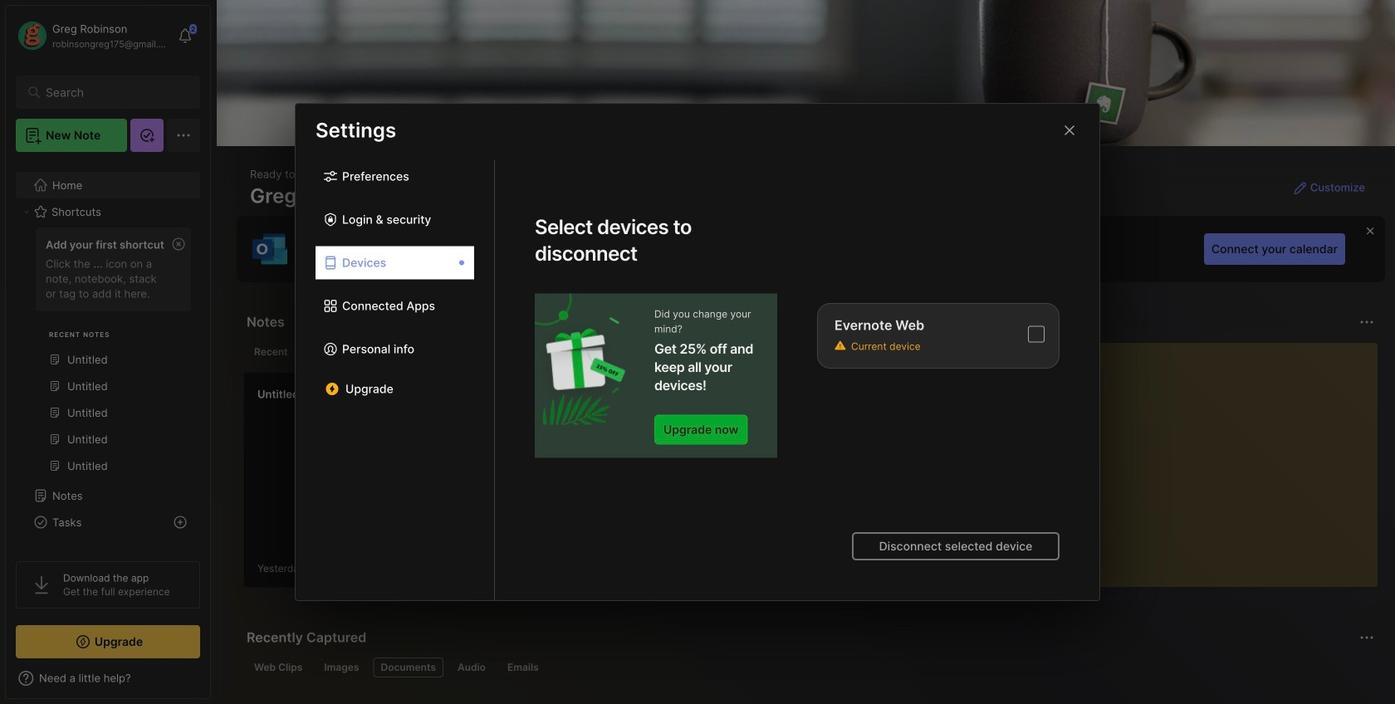 Task type: vqa. For each thing, say whether or not it's contained in the screenshot.
search box in Main Element
yes



Task type: describe. For each thing, give the bounding box(es) containing it.
Search text field
[[46, 85, 178, 101]]

tree inside main 'element'
[[6, 162, 210, 689]]

group inside main 'element'
[[16, 223, 199, 489]]

close image
[[1060, 120, 1080, 140]]



Task type: locate. For each thing, give the bounding box(es) containing it.
Start writing… text field
[[1028, 343, 1377, 574]]

tab list
[[296, 160, 495, 601], [247, 342, 987, 362], [247, 658, 1372, 678]]

row group
[[243, 372, 1396, 598]]

tab
[[247, 342, 296, 362], [302, 342, 369, 362], [247, 658, 310, 678], [317, 658, 367, 678], [373, 658, 444, 678], [450, 658, 493, 678], [500, 658, 546, 678]]

main element
[[0, 0, 216, 704]]

group
[[16, 223, 199, 489]]

tree
[[6, 162, 210, 689]]

none search field inside main 'element'
[[46, 82, 178, 102]]

None search field
[[46, 82, 178, 102]]



